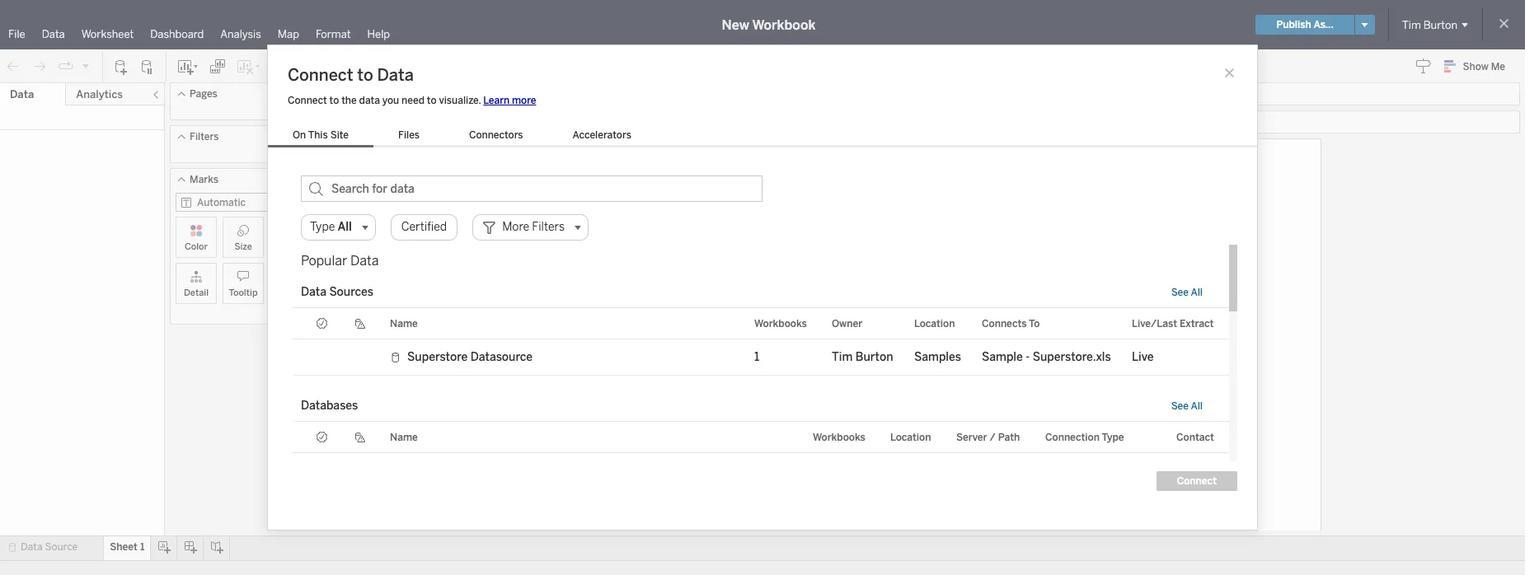 Task type: vqa. For each thing, say whether or not it's contained in the screenshot.
Explore link
no



Task type: describe. For each thing, give the bounding box(es) containing it.
workbook
[[752, 17, 816, 33]]

location inside none grid
[[890, 432, 931, 443]]

0 horizontal spatial sheet
[[110, 542, 138, 553]]

new workbook
[[722, 17, 816, 33]]

server
[[956, 432, 987, 443]]

see all for none
[[1171, 401, 1203, 412]]

replay animation image
[[58, 58, 74, 75]]

see all button for none
[[1171, 401, 1203, 412]]

0 vertical spatial burton
[[1424, 19, 1458, 31]]

see all button for 1
[[1171, 287, 1203, 298]]

see for 1
[[1171, 287, 1189, 298]]

you
[[382, 95, 399, 106]]

none grid
[[293, 422, 1229, 575]]

data sources
[[301, 285, 373, 299]]

burton inside row
[[856, 350, 893, 364]]

certified
[[401, 220, 447, 234]]

connect to the data you need to visualize. learn more
[[288, 95, 536, 106]]

1 inside row
[[754, 350, 759, 364]]

to
[[1029, 318, 1040, 329]]

help
[[367, 28, 390, 40]]

redo image
[[31, 58, 48, 75]]

data up replay animation image on the left top of page
[[42, 28, 65, 40]]

1 horizontal spatial 1
[[377, 147, 387, 170]]

new data source image
[[113, 58, 129, 75]]

show me
[[1463, 61, 1505, 73]]

popular data
[[301, 253, 379, 269]]

data guide image
[[1415, 58, 1432, 74]]

data down undo image
[[10, 88, 34, 101]]

totals image
[[362, 58, 382, 75]]

map
[[278, 28, 299, 40]]

accelerators
[[573, 129, 631, 141]]

name for data sources
[[390, 318, 418, 329]]

columns
[[341, 88, 383, 100]]

learn
[[483, 95, 510, 106]]

location inside grid
[[914, 318, 955, 329]]

clear sheet image
[[236, 58, 262, 75]]

analytics
[[76, 88, 123, 101]]

connect for connect to data
[[288, 65, 353, 85]]

show
[[1463, 61, 1489, 73]]

detail
[[184, 288, 209, 298]]

highlight image
[[402, 58, 421, 75]]

databases
[[301, 399, 358, 413]]

list box containing on this site
[[268, 126, 656, 148]]

publish as... button
[[1256, 15, 1354, 35]]

data up sources
[[350, 253, 379, 269]]

type
[[1102, 432, 1124, 443]]

1 horizontal spatial sheet
[[328, 147, 373, 170]]

swap rows and columns image
[[283, 58, 299, 75]]

marks
[[190, 174, 218, 185]]

none row
[[293, 453, 1229, 490]]

size
[[234, 242, 252, 252]]

color
[[185, 242, 208, 252]]

sample - superstore.xls
[[982, 350, 1111, 364]]

workbooks for none
[[813, 432, 866, 443]]

live/last
[[1132, 318, 1177, 329]]

collapse image
[[151, 90, 161, 100]]

connect for connect to the data you need to visualize. learn more
[[288, 95, 327, 106]]

worksheet
[[81, 28, 134, 40]]

this
[[308, 129, 328, 141]]

live
[[1132, 350, 1154, 364]]

pause auto updates image
[[139, 58, 156, 75]]

data source
[[21, 542, 78, 553]]

all for none
[[1191, 401, 1203, 412]]

sort ascending image
[[309, 58, 326, 75]]



Task type: locate. For each thing, give the bounding box(es) containing it.
tim burton down owner
[[832, 350, 893, 364]]

1 vertical spatial see all button
[[1171, 401, 1203, 412]]

see all button up extract
[[1171, 287, 1203, 298]]

workbooks for 1
[[754, 318, 807, 329]]

path
[[998, 432, 1020, 443]]

1 vertical spatial 1
[[754, 350, 759, 364]]

1 vertical spatial tim
[[832, 350, 853, 364]]

to
[[357, 65, 373, 85], [329, 95, 339, 106], [427, 95, 437, 106]]

all for 1
[[1191, 287, 1203, 298]]

workbooks
[[754, 318, 807, 329], [813, 432, 866, 443]]

list box
[[268, 126, 656, 148]]

to up columns
[[357, 65, 373, 85]]

connects
[[982, 318, 1027, 329]]

sheet
[[328, 147, 373, 170], [110, 542, 138, 553]]

all
[[1191, 287, 1203, 298], [1191, 401, 1203, 412]]

on this site
[[293, 129, 349, 141]]

show me button
[[1437, 54, 1520, 79]]

1 horizontal spatial sheet 1
[[328, 147, 387, 170]]

see up live/last extract
[[1171, 287, 1189, 298]]

to right need at the left
[[427, 95, 437, 106]]

new
[[722, 17, 749, 33]]

owner
[[832, 318, 862, 329]]

see all
[[1171, 287, 1203, 298], [1171, 401, 1203, 412]]

1 vertical spatial see
[[1171, 401, 1189, 412]]

1 horizontal spatial burton
[[1424, 19, 1458, 31]]

all up extract
[[1191, 287, 1203, 298]]

tim burton inside row
[[832, 350, 893, 364]]

1 horizontal spatial tim burton
[[1402, 19, 1458, 31]]

the
[[341, 95, 357, 106]]

row containing superstore datasource
[[293, 340, 1229, 376]]

on
[[293, 129, 306, 141]]

0 vertical spatial see
[[1171, 287, 1189, 298]]

2 see from the top
[[1171, 401, 1189, 412]]

connect inside button
[[1177, 476, 1217, 487]]

sheet down site
[[328, 147, 373, 170]]

0 horizontal spatial workbooks
[[754, 318, 807, 329]]

0 horizontal spatial sheet 1
[[110, 542, 145, 553]]

connect up the
[[288, 65, 353, 85]]

duplicate image
[[209, 58, 226, 75]]

0 vertical spatial tim
[[1402, 19, 1421, 31]]

sample
[[982, 350, 1023, 364]]

connect to data
[[288, 65, 414, 85]]

tim burton up the data guide "image"
[[1402, 19, 1458, 31]]

connects to
[[982, 318, 1040, 329]]

superstore
[[407, 350, 468, 364]]

popular
[[301, 253, 347, 269]]

tim
[[1402, 19, 1421, 31], [832, 350, 853, 364]]

location
[[914, 318, 955, 329], [890, 432, 931, 443]]

superstore.xls
[[1033, 350, 1111, 364]]

0 horizontal spatial 1
[[140, 542, 145, 553]]

sheet 1 down site
[[328, 147, 387, 170]]

need
[[402, 95, 425, 106]]

row
[[293, 340, 1229, 376]]

tim burton
[[1402, 19, 1458, 31], [832, 350, 893, 364]]

1 see all button from the top
[[1171, 287, 1203, 298]]

0 horizontal spatial tim
[[832, 350, 853, 364]]

1 horizontal spatial to
[[357, 65, 373, 85]]

0 vertical spatial all
[[1191, 287, 1203, 298]]

1 vertical spatial workbooks
[[813, 432, 866, 443]]

1 vertical spatial burton
[[856, 350, 893, 364]]

0 vertical spatial sheet 1
[[328, 147, 387, 170]]

1 see from the top
[[1171, 287, 1189, 298]]

tim down owner
[[832, 350, 853, 364]]

name
[[390, 318, 418, 329], [390, 432, 418, 443]]

learn more link
[[483, 95, 536, 106]]

1 vertical spatial sheet
[[110, 542, 138, 553]]

superstore datasource
[[407, 350, 533, 364]]

0 vertical spatial 1
[[377, 147, 387, 170]]

2 horizontal spatial 1
[[754, 350, 759, 364]]

name inside none grid
[[390, 432, 418, 443]]

to for data
[[357, 65, 373, 85]]

none
[[1176, 464, 1203, 478]]

extract
[[1180, 318, 1214, 329]]

data left source
[[21, 542, 43, 553]]

datasource
[[470, 350, 533, 364]]

2 horizontal spatial to
[[427, 95, 437, 106]]

1 all from the top
[[1191, 287, 1203, 298]]

see all up extract
[[1171, 287, 1203, 298]]

as...
[[1314, 19, 1334, 31]]

live/last extract
[[1132, 318, 1214, 329]]

see up contact
[[1171, 401, 1189, 412]]

sheet 1 right source
[[110, 542, 145, 553]]

2 see all from the top
[[1171, 401, 1203, 412]]

workbooks inside grid
[[754, 318, 807, 329]]

connect down contact
[[1177, 476, 1217, 487]]

0 vertical spatial location
[[914, 318, 955, 329]]

connect
[[288, 65, 353, 85], [288, 95, 327, 106], [1177, 476, 1217, 487]]

burton down owner
[[856, 350, 893, 364]]

publish as...
[[1277, 19, 1334, 31]]

1 vertical spatial tim burton
[[832, 350, 893, 364]]

name for databases
[[390, 432, 418, 443]]

workbooks inside none grid
[[813, 432, 866, 443]]

2 see all button from the top
[[1171, 401, 1203, 412]]

dashboard
[[150, 28, 204, 40]]

format
[[316, 28, 351, 40]]

2 vertical spatial 1
[[140, 542, 145, 553]]

me
[[1491, 61, 1505, 73]]

1 horizontal spatial tim
[[1402, 19, 1421, 31]]

to for the
[[329, 95, 339, 106]]

1 vertical spatial sheet 1
[[110, 542, 145, 553]]

1
[[377, 147, 387, 170], [754, 350, 759, 364], [140, 542, 145, 553]]

burton up the data guide "image"
[[1424, 19, 1458, 31]]

1 vertical spatial name
[[390, 432, 418, 443]]

0 vertical spatial name
[[390, 318, 418, 329]]

1 vertical spatial connect
[[288, 95, 327, 106]]

files
[[398, 129, 420, 141]]

source
[[45, 542, 78, 553]]

0 horizontal spatial to
[[329, 95, 339, 106]]

visualize.
[[439, 95, 481, 106]]

grid containing superstore datasource
[[293, 308, 1229, 391]]

0 vertical spatial see all
[[1171, 287, 1203, 298]]

connect for connect
[[1177, 476, 1217, 487]]

see all for 1
[[1171, 287, 1203, 298]]

certified button
[[391, 214, 458, 241]]

connection type
[[1045, 432, 1124, 443]]

server / path
[[956, 432, 1020, 443]]

sort descending image
[[336, 58, 352, 75]]

data up you
[[377, 65, 414, 85]]

samples
[[914, 350, 961, 364]]

see all button up contact
[[1171, 401, 1203, 412]]

sheet right source
[[110, 542, 138, 553]]

0 horizontal spatial burton
[[856, 350, 893, 364]]

2 all from the top
[[1191, 401, 1203, 412]]

undo image
[[5, 58, 21, 75]]

to left the
[[329, 95, 339, 106]]

tim up the data guide "image"
[[1402, 19, 1421, 31]]

name inside grid
[[390, 318, 418, 329]]

contact
[[1176, 432, 1214, 443]]

replay animation image
[[81, 61, 91, 70]]

0 vertical spatial see all button
[[1171, 287, 1203, 298]]

file
[[8, 28, 25, 40]]

0 vertical spatial tim burton
[[1402, 19, 1458, 31]]

location left server
[[890, 432, 931, 443]]

2 name from the top
[[390, 432, 418, 443]]

1 vertical spatial location
[[890, 432, 931, 443]]

tim inside grid
[[832, 350, 853, 364]]

1 name from the top
[[390, 318, 418, 329]]

see for none
[[1171, 401, 1189, 412]]

new worksheet image
[[176, 58, 200, 75]]

2 vertical spatial connect
[[1177, 476, 1217, 487]]

1 horizontal spatial workbooks
[[813, 432, 866, 443]]

data down popular
[[301, 285, 326, 299]]

see all button
[[1171, 287, 1203, 298], [1171, 401, 1203, 412]]

data
[[359, 95, 380, 106]]

filters
[[190, 131, 219, 143]]

pages
[[190, 88, 217, 100]]

1 vertical spatial all
[[1191, 401, 1203, 412]]

0 vertical spatial connect
[[288, 65, 353, 85]]

/
[[990, 432, 996, 443]]

location up samples
[[914, 318, 955, 329]]

0 horizontal spatial tim burton
[[832, 350, 893, 364]]

see all up contact
[[1171, 401, 1203, 412]]

burton
[[1424, 19, 1458, 31], [856, 350, 893, 364]]

grid
[[293, 308, 1229, 391]]

1 see all from the top
[[1171, 287, 1203, 298]]

sheet 1
[[328, 147, 387, 170], [110, 542, 145, 553]]

connect up on
[[288, 95, 327, 106]]

analysis
[[220, 28, 261, 40]]

data
[[42, 28, 65, 40], [377, 65, 414, 85], [10, 88, 34, 101], [350, 253, 379, 269], [301, 285, 326, 299], [21, 542, 43, 553]]

-
[[1026, 350, 1030, 364]]

0 vertical spatial workbooks
[[754, 318, 807, 329]]

connection
[[1045, 432, 1100, 443]]

tooltip
[[229, 288, 258, 298]]

more
[[512, 95, 536, 106]]

0 vertical spatial sheet
[[328, 147, 373, 170]]

see
[[1171, 287, 1189, 298], [1171, 401, 1189, 412]]

1 vertical spatial see all
[[1171, 401, 1203, 412]]

connect button
[[1156, 472, 1237, 491]]

publish
[[1277, 19, 1311, 31]]

sources
[[329, 285, 373, 299]]

connectors
[[469, 129, 523, 141]]

site
[[330, 129, 349, 141]]

all up contact
[[1191, 401, 1203, 412]]



